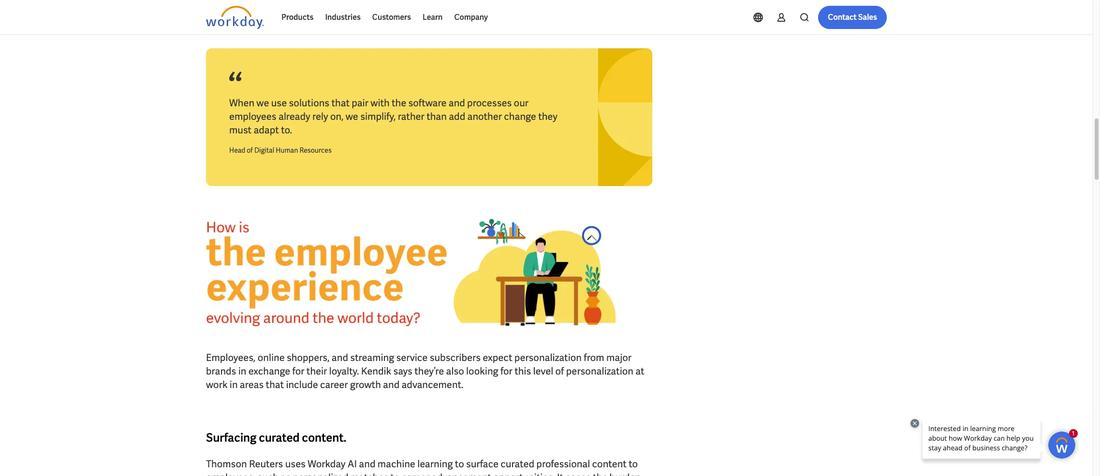 Task type: describe. For each thing, give the bounding box(es) containing it.
employees,
[[206, 352, 256, 364]]

as
[[281, 472, 291, 476]]

the inside thomson reuters uses workday ai and machine learning to surface curated professional content to employees, such as personalized matches to career advancement opportunities. it eases the burde
[[593, 472, 608, 476]]

learn
[[423, 12, 443, 22]]

brands
[[206, 365, 236, 378]]

human
[[276, 146, 298, 155]]

0 vertical spatial personalization
[[515, 352, 582, 364]]

customers
[[372, 12, 411, 22]]

ai
[[348, 458, 357, 471]]

kendik
[[361, 365, 391, 378]]

workday
[[308, 458, 346, 471]]

1 vertical spatial personalization
[[566, 365, 634, 378]]

thomson
[[206, 458, 247, 471]]

employees
[[229, 110, 277, 123]]

also
[[446, 365, 464, 378]]

such
[[257, 472, 279, 476]]

matches
[[351, 472, 389, 476]]

customers button
[[367, 6, 417, 29]]

this
[[515, 365, 531, 378]]

expect
[[483, 352, 513, 364]]

areas
[[240, 379, 264, 391]]

1 horizontal spatial we
[[346, 110, 358, 123]]

1 for from the left
[[292, 365, 305, 378]]

subscribers
[[430, 352, 481, 364]]

machine
[[378, 458, 415, 471]]

head
[[229, 146, 245, 155]]

products
[[282, 12, 314, 22]]

simplify,
[[360, 110, 396, 123]]

solutions
[[289, 97, 330, 109]]

company
[[454, 12, 488, 22]]

major
[[607, 352, 632, 364]]

'' image
[[206, 209, 652, 336]]

contact
[[828, 12, 857, 22]]

curated inside thomson reuters uses workday ai and machine learning to surface curated professional content to employees, such as personalized matches to career advancement opportunities. it eases the burde
[[501, 458, 535, 471]]

sales
[[858, 12, 878, 22]]

it
[[557, 472, 564, 476]]

at
[[636, 365, 645, 378]]

thomson reuters uses workday ai and machine learning to surface curated professional content to employees, such as personalized matches to career advancement opportunities. it eases the burde
[[206, 458, 649, 476]]

uses
[[285, 458, 306, 471]]

0 vertical spatial we
[[257, 97, 269, 109]]

learning
[[418, 458, 453, 471]]

2 for from the left
[[501, 365, 513, 378]]

level
[[533, 365, 554, 378]]

0 horizontal spatial in
[[230, 379, 238, 391]]

than
[[427, 110, 447, 123]]

the inside when we use solutions that pair with the software and processes our employees already rely on, we simplify, rather than add another change they must adapt to.
[[392, 97, 406, 109]]

they're
[[415, 365, 444, 378]]

their
[[307, 365, 327, 378]]

head of digital human resources
[[229, 146, 332, 155]]

service
[[396, 352, 428, 364]]

from
[[584, 352, 604, 364]]

reuters
[[249, 458, 283, 471]]

rather
[[398, 110, 425, 123]]

exchange
[[249, 365, 290, 378]]

add
[[449, 110, 465, 123]]

work
[[206, 379, 228, 391]]

another
[[468, 110, 502, 123]]

surfacing curated content.
[[206, 430, 347, 445]]

2 horizontal spatial to
[[629, 458, 638, 471]]

learn button
[[417, 6, 449, 29]]

says
[[394, 365, 413, 378]]

eases
[[566, 472, 591, 476]]

when
[[229, 97, 254, 109]]

software
[[409, 97, 447, 109]]

industries
[[325, 12, 361, 22]]

surface
[[466, 458, 499, 471]]



Task type: locate. For each thing, give the bounding box(es) containing it.
0 vertical spatial that
[[332, 97, 350, 109]]

go to the homepage image
[[206, 6, 264, 29]]

growth
[[350, 379, 381, 391]]

include
[[286, 379, 318, 391]]

1 horizontal spatial of
[[556, 365, 564, 378]]

employees,
[[206, 472, 255, 476]]

1 vertical spatial career
[[402, 472, 430, 476]]

with
[[371, 97, 390, 109]]

1 horizontal spatial curated
[[501, 458, 535, 471]]

opportunities.
[[494, 472, 555, 476]]

contact sales
[[828, 12, 878, 22]]

looking
[[466, 365, 499, 378]]

to
[[455, 458, 464, 471], [629, 458, 638, 471], [391, 472, 400, 476]]

shoppers,
[[287, 352, 330, 364]]

0 horizontal spatial of
[[247, 146, 253, 155]]

0 vertical spatial curated
[[259, 430, 300, 445]]

1 vertical spatial we
[[346, 110, 358, 123]]

curated
[[259, 430, 300, 445], [501, 458, 535, 471]]

0 horizontal spatial to
[[391, 472, 400, 476]]

0 horizontal spatial the
[[392, 97, 406, 109]]

and
[[449, 97, 465, 109], [332, 352, 348, 364], [383, 379, 400, 391], [359, 458, 376, 471]]

that
[[332, 97, 350, 109], [266, 379, 284, 391]]

to right content on the bottom of page
[[629, 458, 638, 471]]

0 horizontal spatial we
[[257, 97, 269, 109]]

that down the exchange at the bottom left of the page
[[266, 379, 284, 391]]

0 vertical spatial career
[[320, 379, 348, 391]]

personalized
[[293, 472, 349, 476]]

1 vertical spatial in
[[230, 379, 238, 391]]

the down content on the bottom of page
[[593, 472, 608, 476]]

that inside when we use solutions that pair with the software and processes our employees already rely on, we simplify, rather than add another change they must adapt to.
[[332, 97, 350, 109]]

and up add
[[449, 97, 465, 109]]

content.
[[302, 430, 347, 445]]

1 horizontal spatial that
[[332, 97, 350, 109]]

pair
[[352, 97, 369, 109]]

the up rather
[[392, 97, 406, 109]]

on,
[[330, 110, 344, 123]]

of
[[247, 146, 253, 155], [556, 365, 564, 378]]

1 horizontal spatial in
[[238, 365, 246, 378]]

digital
[[254, 146, 274, 155]]

professional
[[537, 458, 590, 471]]

in up the areas
[[238, 365, 246, 378]]

1 vertical spatial curated
[[501, 458, 535, 471]]

1 horizontal spatial career
[[402, 472, 430, 476]]

our
[[514, 97, 529, 109]]

curated up "opportunities."
[[501, 458, 535, 471]]

personalization up level
[[515, 352, 582, 364]]

they
[[538, 110, 558, 123]]

when we use solutions that pair with the software and processes our employees already rely on, we simplify, rather than add another change they must adapt to.
[[229, 97, 558, 136]]

and inside when we use solutions that pair with the software and processes our employees already rely on, we simplify, rather than add another change they must adapt to.
[[449, 97, 465, 109]]

use
[[271, 97, 287, 109]]

content
[[592, 458, 627, 471]]

company button
[[449, 6, 494, 29]]

must
[[229, 124, 252, 136]]

we
[[257, 97, 269, 109], [346, 110, 358, 123]]

of right level
[[556, 365, 564, 378]]

0 vertical spatial of
[[247, 146, 253, 155]]

0 horizontal spatial curated
[[259, 430, 300, 445]]

in
[[238, 365, 246, 378], [230, 379, 238, 391]]

of right head
[[247, 146, 253, 155]]

career
[[320, 379, 348, 391], [402, 472, 430, 476]]

rely
[[312, 110, 328, 123]]

career inside employees, online shoppers, and streaming service subscribers expect personalization from major brands in exchange for their loyalty. kendik says they're also looking for this level of personalization at work in areas that include career growth and advancement.
[[320, 379, 348, 391]]

processes
[[467, 97, 512, 109]]

advancement
[[432, 472, 492, 476]]

adapt
[[254, 124, 279, 136]]

and up matches
[[359, 458, 376, 471]]

contact sales link
[[819, 6, 887, 29]]

for down the expect
[[501, 365, 513, 378]]

career down loyalty.
[[320, 379, 348, 391]]

1 horizontal spatial for
[[501, 365, 513, 378]]

surfacing
[[206, 430, 257, 445]]

career down the machine
[[402, 472, 430, 476]]

change
[[504, 110, 536, 123]]

and up loyalty.
[[332, 352, 348, 364]]

personalization down "from"
[[566, 365, 634, 378]]

and inside thomson reuters uses workday ai and machine learning to surface curated professional content to employees, such as personalized matches to career advancement opportunities. it eases the burde
[[359, 458, 376, 471]]

that inside employees, online shoppers, and streaming service subscribers expect personalization from major brands in exchange for their loyalty. kendik says they're also looking for this level of personalization at work in areas that include career growth and advancement.
[[266, 379, 284, 391]]

online
[[258, 352, 285, 364]]

we left use
[[257, 97, 269, 109]]

0 horizontal spatial that
[[266, 379, 284, 391]]

advancement.
[[402, 379, 464, 391]]

for
[[292, 365, 305, 378], [501, 365, 513, 378]]

we right on, at the top of page
[[346, 110, 358, 123]]

for up include
[[292, 365, 305, 378]]

1 vertical spatial of
[[556, 365, 564, 378]]

streaming
[[350, 352, 394, 364]]

already
[[279, 110, 310, 123]]

1 vertical spatial the
[[593, 472, 608, 476]]

products button
[[276, 6, 319, 29]]

curated up reuters
[[259, 430, 300, 445]]

1 horizontal spatial the
[[593, 472, 608, 476]]

to.
[[281, 124, 292, 136]]

employees, online shoppers, and streaming service subscribers expect personalization from major brands in exchange for their loyalty. kendik says they're also looking for this level of personalization at work in areas that include career growth and advancement.
[[206, 352, 645, 391]]

personalization
[[515, 352, 582, 364], [566, 365, 634, 378]]

0 vertical spatial in
[[238, 365, 246, 378]]

to up advancement
[[455, 458, 464, 471]]

the
[[392, 97, 406, 109], [593, 472, 608, 476]]

0 horizontal spatial for
[[292, 365, 305, 378]]

1 horizontal spatial to
[[455, 458, 464, 471]]

resources
[[300, 146, 332, 155]]

0 horizontal spatial career
[[320, 379, 348, 391]]

in right work
[[230, 379, 238, 391]]

0 vertical spatial the
[[392, 97, 406, 109]]

loyalty.
[[329, 365, 359, 378]]

to down the machine
[[391, 472, 400, 476]]

of inside employees, online shoppers, and streaming service subscribers expect personalization from major brands in exchange for their loyalty. kendik says they're also looking for this level of personalization at work in areas that include career growth and advancement.
[[556, 365, 564, 378]]

1 vertical spatial that
[[266, 379, 284, 391]]

that up on, at the top of page
[[332, 97, 350, 109]]

and down says
[[383, 379, 400, 391]]

industries button
[[319, 6, 367, 29]]

career inside thomson reuters uses workday ai and machine learning to surface curated professional content to employees, such as personalized matches to career advancement opportunities. it eases the burde
[[402, 472, 430, 476]]



Task type: vqa. For each thing, say whether or not it's contained in the screenshot.
'THOMSON'
yes



